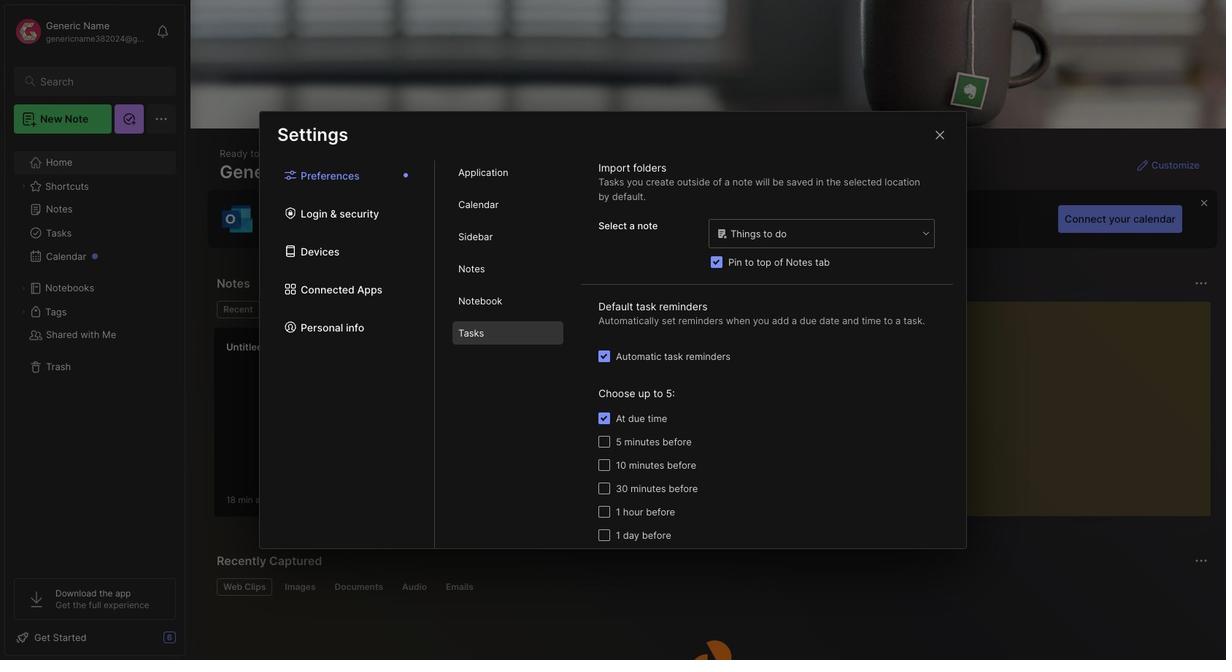 Task type: locate. For each thing, give the bounding box(es) containing it.
Search text field
[[40, 74, 163, 88]]

Start writing… text field
[[903, 302, 1211, 505]]

None checkbox
[[711, 257, 723, 268], [599, 413, 610, 425], [599, 483, 610, 495], [599, 506, 610, 518], [599, 530, 610, 541], [711, 257, 723, 268], [599, 413, 610, 425], [599, 483, 610, 495], [599, 506, 610, 518], [599, 530, 610, 541]]

None checkbox
[[599, 350, 610, 362], [599, 436, 610, 448], [599, 460, 610, 471], [599, 350, 610, 362], [599, 436, 610, 448], [599, 460, 610, 471]]

row group
[[214, 327, 477, 526]]

tab list
[[260, 161, 435, 548], [435, 161, 581, 548], [217, 578, 1206, 596]]

close image
[[932, 126, 949, 144]]

None search field
[[40, 72, 163, 90]]

Default task note field
[[708, 219, 936, 249]]

tab
[[453, 161, 564, 184], [453, 193, 564, 216], [453, 225, 564, 249], [453, 257, 564, 281], [453, 290, 564, 313], [217, 301, 260, 318], [453, 322, 564, 345], [217, 578, 273, 596], [278, 578, 322, 596], [328, 578, 390, 596], [396, 578, 434, 596], [440, 578, 480, 596]]

expand tags image
[[19, 307, 28, 316]]

expand notebooks image
[[19, 284, 28, 293]]

tree
[[5, 142, 185, 565]]



Task type: describe. For each thing, give the bounding box(es) containing it.
tree inside main element
[[5, 142, 185, 565]]

none search field inside main element
[[40, 72, 163, 90]]

main element
[[0, 0, 190, 660]]



Task type: vqa. For each thing, say whether or not it's contained in the screenshot.
1st group
no



